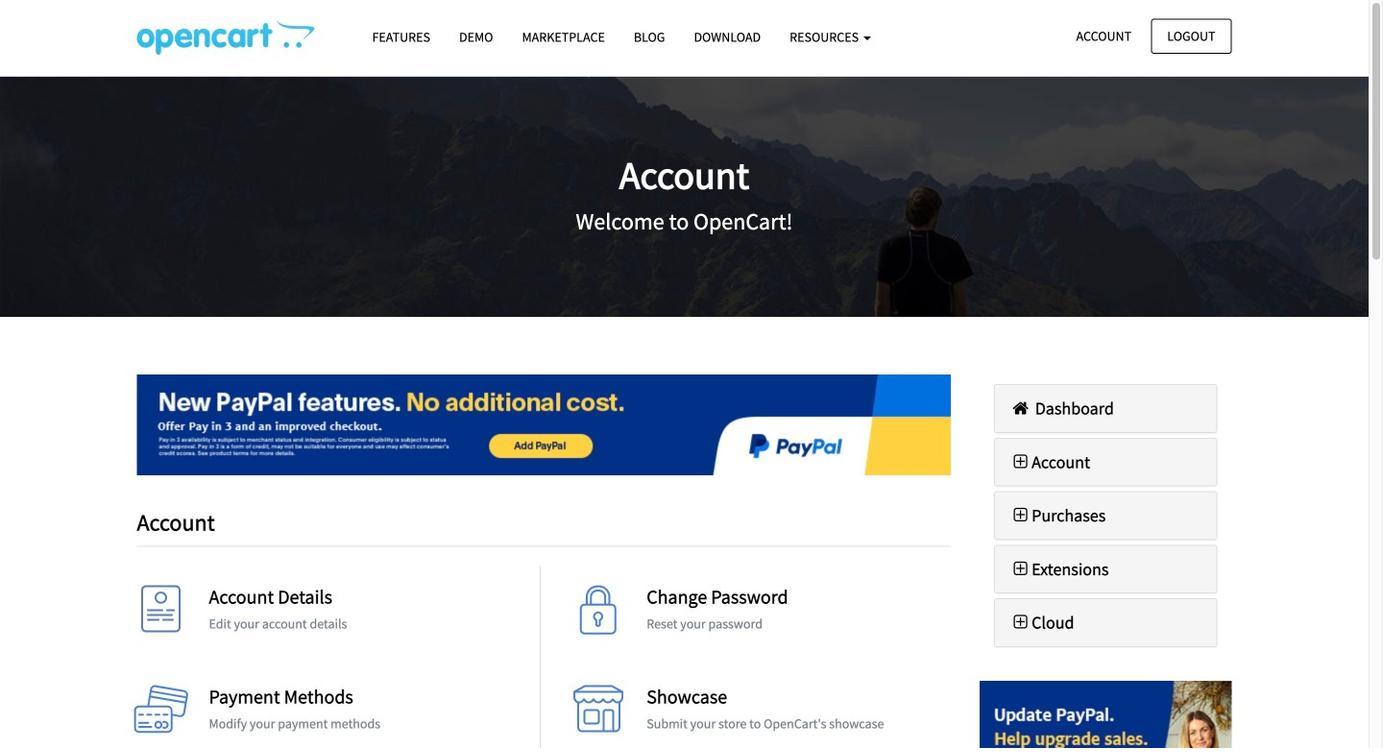 Task type: describe. For each thing, give the bounding box(es) containing it.
2 plus square o image from the top
[[1010, 507, 1032, 524]]

plus square o image
[[1010, 560, 1032, 578]]

payment methods image
[[132, 685, 190, 743]]

1 plus square o image from the top
[[1010, 453, 1032, 470]]

account image
[[132, 586, 190, 643]]

opencart - your account image
[[137, 20, 315, 55]]

0 horizontal spatial paypal image
[[137, 375, 951, 475]]



Task type: locate. For each thing, give the bounding box(es) containing it.
paypal image
[[137, 375, 951, 475], [980, 681, 1232, 748]]

plus square o image up plus square o icon
[[1010, 507, 1032, 524]]

plus square o image
[[1010, 453, 1032, 470], [1010, 507, 1032, 524], [1010, 614, 1032, 631]]

3 plus square o image from the top
[[1010, 614, 1032, 631]]

1 vertical spatial paypal image
[[980, 681, 1232, 748]]

change password image
[[570, 586, 627, 643]]

home image
[[1010, 400, 1032, 417]]

1 vertical spatial plus square o image
[[1010, 507, 1032, 524]]

1 horizontal spatial paypal image
[[980, 681, 1232, 748]]

0 vertical spatial paypal image
[[137, 375, 951, 475]]

plus square o image down plus square o icon
[[1010, 614, 1032, 631]]

2 vertical spatial plus square o image
[[1010, 614, 1032, 631]]

showcase image
[[570, 685, 627, 743]]

0 vertical spatial plus square o image
[[1010, 453, 1032, 470]]

plus square o image down home icon on the bottom right of the page
[[1010, 453, 1032, 470]]



Task type: vqa. For each thing, say whether or not it's contained in the screenshot.
the top plus square o icon
yes



